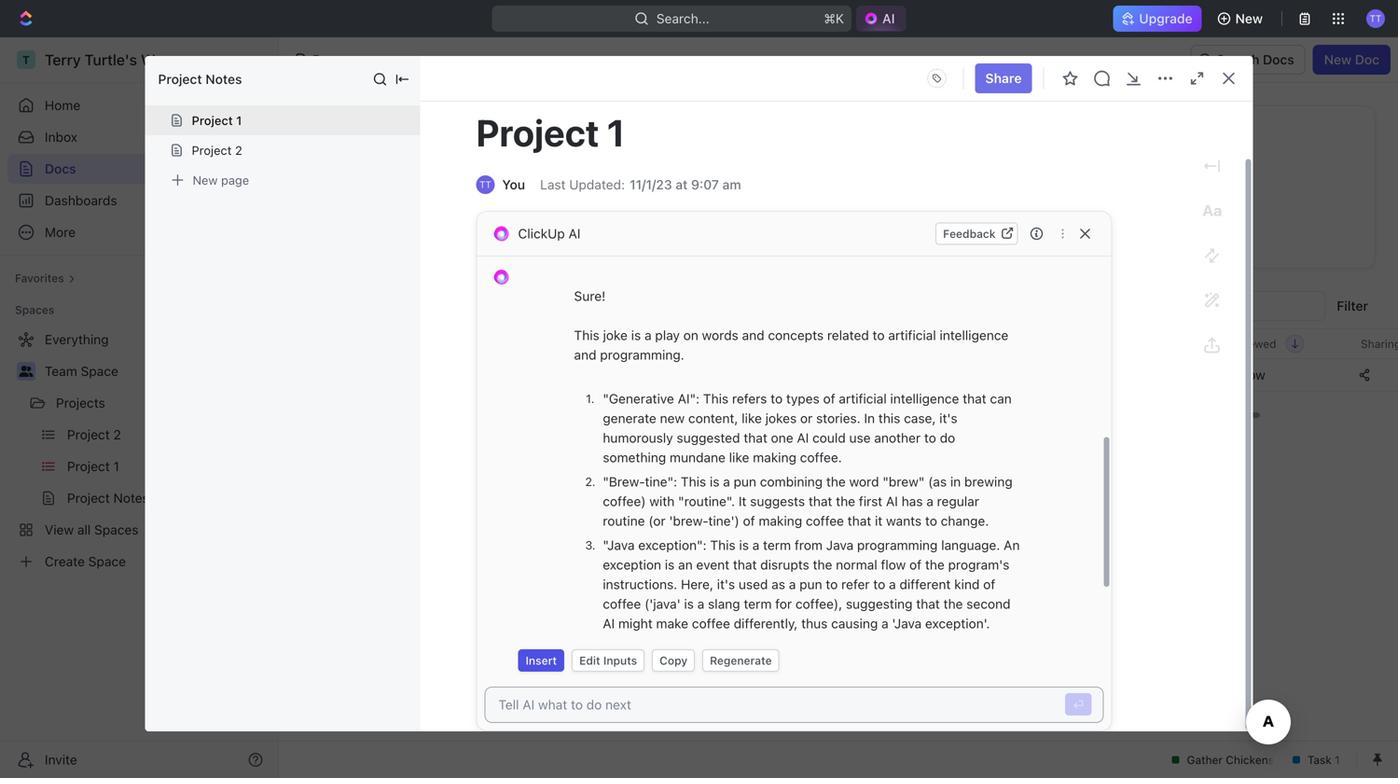 Task type: describe. For each thing, give the bounding box(es) containing it.
you
[[503, 177, 525, 192]]

make
[[656, 616, 689, 631]]

this up the content, at the bottom
[[703, 391, 729, 406]]

shared button
[[427, 291, 480, 328]]

new for new page
[[193, 173, 218, 187]]

program's
[[949, 557, 1010, 573]]

an
[[1004, 538, 1020, 553]]

event
[[697, 557, 730, 573]]

intelligence inside "generative ai": this refers to types of artificial intelligence that can generate new content, like jokes or stories. in this case, it's humorously suggested that one ai could use another to do something mundane like making coffee. "brew-tine": this is a pun combining the word "brew" (as in brewing coffee) with "routine". it suggests that the first ai has a regular routine (or 'brew-tine') of making coffee that it wants to change. "java exception": this is a term from java programming language. an exception is an event that disrupts the normal flow of the program's instructions. here, it's used as a pun to refer to a different kind of coffee ('java' is a slang term for coffee), suggesting that the second ai might make coffee differently, thus causing a 'java exception'.
[[891, 391, 960, 406]]

causing
[[832, 616, 878, 631]]

this joke is a play on words and concepts related to artificial intelligence and programming.
[[574, 328, 1013, 363]]

ai left 'might' at bottom
[[603, 616, 615, 631]]

the left first
[[836, 494, 856, 509]]

on
[[684, 328, 699, 343]]

words
[[702, 328, 739, 343]]

upgrade
[[1140, 11, 1193, 26]]

is down here,
[[684, 596, 694, 612]]

1 horizontal spatial it's
[[940, 411, 958, 426]]

updated
[[1091, 337, 1134, 350]]

this up "routine".
[[681, 474, 707, 489]]

to up the jokes
[[771, 391, 783, 406]]

3 cell from the left
[[835, 358, 1052, 392]]

1 cell from the left
[[301, 358, 322, 392]]

"generative ai": this refers to types of artificial intelligence that can generate new content, like jokes or stories. in this case, it's humorously suggested that one ai could use another to do something mundane like making coffee. "brew-tine": this is a pun combining the word "brew" (as in brewing coffee) with "routine". it suggests that the first ai has a regular routine (or 'brew-tine') of making coffee that it wants to change. "java exception": this is a term from java programming language. an exception is an event that disrupts the normal flow of the program's instructions. here, it's used as a pun to refer to a different kind of coffee ('java' is a slang term for coffee), suggesting that the second ai might make coffee differently, thus causing a 'java exception'.
[[603, 391, 1024, 631]]

last updated: 11/1/23 at 9:07 am
[[540, 177, 742, 192]]

new doc
[[1325, 52, 1380, 67]]

project notes button
[[325, 356, 637, 394]]

table containing project notes
[[301, 328, 1399, 394]]

doc
[[1356, 52, 1380, 67]]

that down combining
[[809, 494, 833, 509]]

no favorited docs image
[[802, 165, 876, 239]]

regular
[[938, 494, 980, 509]]

'brew-
[[670, 513, 709, 529]]

in
[[865, 411, 875, 426]]

suggests
[[750, 494, 805, 509]]

brewing
[[965, 474, 1013, 489]]

it
[[739, 494, 747, 509]]

or
[[801, 411, 813, 426]]

date updated button
[[1052, 329, 1146, 358]]

an
[[679, 557, 693, 573]]

regenerate
[[710, 654, 772, 667]]

that left it on the right bottom
[[848, 513, 872, 529]]

shared
[[431, 301, 475, 316]]

4 cell from the left
[[1052, 358, 1201, 392]]

feedback button
[[936, 223, 1019, 245]]

11/1/23
[[630, 177, 673, 192]]

ai left has
[[887, 494, 899, 509]]

types
[[787, 391, 820, 406]]

inbox link
[[7, 122, 271, 152]]

copy button
[[652, 649, 695, 672]]

date for date viewed
[[1212, 337, 1237, 350]]

date viewed
[[1212, 337, 1277, 350]]

1 horizontal spatial and
[[742, 328, 765, 343]]

1 horizontal spatial docs
[[313, 52, 343, 67]]

one
[[771, 430, 794, 446]]

tine":
[[645, 474, 678, 489]]

just now
[[1212, 367, 1266, 383]]

docs inside sidebar navigation
[[45, 161, 76, 176]]

content,
[[689, 411, 739, 426]]

ai down or
[[797, 430, 809, 446]]

do
[[940, 430, 956, 446]]

1 vertical spatial making
[[759, 513, 803, 529]]

user group image
[[19, 366, 33, 377]]

project notes inside button
[[345, 367, 429, 383]]

refer
[[842, 577, 870, 592]]

location
[[660, 337, 705, 350]]

viewed
[[1240, 337, 1277, 350]]

new doc button
[[1314, 45, 1391, 75]]

joke
[[603, 328, 628, 343]]

date viewed button
[[1201, 329, 1305, 358]]

0 horizontal spatial 1
[[236, 113, 242, 127]]

programming
[[858, 538, 938, 553]]

of up the different
[[910, 557, 922, 573]]

search docs button
[[1191, 45, 1306, 75]]

the down the from
[[813, 557, 833, 573]]

second
[[967, 596, 1011, 612]]

this up event at bottom
[[711, 538, 736, 553]]

insert
[[526, 654, 557, 667]]

of up second
[[984, 577, 996, 592]]

slang
[[708, 596, 741, 612]]

thus
[[802, 616, 828, 631]]

new
[[660, 411, 685, 426]]

that left one
[[744, 430, 768, 446]]

inputs
[[604, 654, 638, 667]]

1 vertical spatial pun
[[800, 577, 823, 592]]

0 horizontal spatial project notes
[[158, 71, 242, 87]]

play
[[655, 328, 680, 343]]

1 horizontal spatial project 1
[[476, 111, 625, 154]]

copy
[[660, 654, 688, 667]]

now
[[1241, 367, 1266, 383]]

jokes
[[766, 411, 797, 426]]

1 vertical spatial and
[[574, 347, 597, 363]]

that down the different
[[917, 596, 940, 612]]

workspace button
[[547, 291, 625, 328]]

sidebar navigation
[[0, 37, 279, 778]]

projects
[[56, 395, 105, 411]]

spaces
[[15, 303, 54, 316]]

a right has
[[927, 494, 934, 509]]

notes inside button
[[393, 367, 429, 383]]

2
[[235, 143, 242, 157]]

edit
[[580, 654, 601, 667]]

"java
[[603, 538, 635, 553]]

that left the can
[[963, 391, 987, 406]]

"brew"
[[883, 474, 925, 489]]

new for new doc
[[1325, 52, 1352, 67]]

last
[[540, 177, 566, 192]]

of up stories.
[[824, 391, 836, 406]]

new for new
[[1236, 11, 1264, 26]]

0 horizontal spatial notes
[[206, 71, 242, 87]]

used
[[739, 577, 768, 592]]

9:07
[[691, 177, 719, 192]]

row containing project notes
[[301, 356, 1399, 394]]

a right as
[[789, 577, 796, 592]]

exception
[[603, 557, 662, 573]]

⌘k
[[824, 11, 845, 26]]

home link
[[7, 91, 271, 120]]

suggested
[[677, 430, 741, 446]]

dropdown menu image
[[744, 88, 759, 103]]

normal
[[836, 557, 878, 573]]

⏎
[[1073, 698, 1085, 711]]



Task type: locate. For each thing, give the bounding box(es) containing it.
project notes up home link
[[158, 71, 242, 87]]

project notes down shared button
[[345, 367, 429, 383]]

table
[[301, 328, 1399, 394]]

'java
[[893, 616, 922, 631]]

from
[[795, 538, 823, 553]]

cell
[[301, 358, 322, 392], [649, 358, 835, 392], [835, 358, 1052, 392], [1052, 358, 1201, 392]]

coffee.
[[800, 450, 842, 465]]

pun up 'it'
[[734, 474, 757, 489]]

1 vertical spatial new
[[1325, 52, 1352, 67]]

1 vertical spatial term
[[744, 596, 772, 612]]

intelligence up case,
[[891, 391, 960, 406]]

project notes
[[158, 71, 242, 87], [345, 367, 429, 383]]

at
[[676, 177, 688, 192]]

dashboards link
[[7, 186, 271, 216]]

2 horizontal spatial docs
[[1264, 52, 1295, 67]]

Tell AI what to do next text field
[[499, 695, 1053, 715]]

row down tags
[[301, 356, 1399, 394]]

recent
[[325, 127, 374, 145]]

coffee up 'might' at bottom
[[603, 596, 641, 612]]

date inside button
[[1212, 337, 1237, 350]]

this inside this joke is a play on words and concepts related to artificial intelligence and programming.
[[574, 328, 600, 343]]

2 date from the left
[[1212, 337, 1237, 350]]

a
[[645, 328, 652, 343], [723, 474, 731, 489], [927, 494, 934, 509], [753, 538, 760, 553], [789, 577, 796, 592], [889, 577, 896, 592], [698, 596, 705, 612], [882, 616, 889, 631]]

edit inputs
[[580, 654, 638, 667]]

column header
[[301, 328, 322, 359]]

ai":
[[678, 391, 700, 406]]

project 1
[[476, 111, 625, 154], [192, 113, 242, 127]]

this
[[574, 328, 600, 343], [703, 391, 729, 406], [681, 474, 707, 489], [711, 538, 736, 553]]

to up suggesting
[[874, 577, 886, 592]]

another
[[875, 430, 921, 446]]

1 vertical spatial like
[[730, 450, 750, 465]]

coffee up java
[[806, 513, 845, 529]]

team
[[45, 363, 77, 379]]

project 1 up last
[[476, 111, 625, 154]]

a up used
[[753, 538, 760, 553]]

project inside button
[[345, 367, 389, 383]]

1 horizontal spatial 1
[[607, 111, 625, 154]]

team space
[[45, 363, 118, 379]]

0 horizontal spatial new
[[193, 173, 218, 187]]

tags
[[846, 337, 871, 350]]

to left do
[[925, 430, 937, 446]]

that up used
[[733, 557, 757, 573]]

0 vertical spatial making
[[753, 450, 797, 465]]

it
[[875, 513, 883, 529]]

tt left you
[[480, 179, 492, 190]]

new up search docs button
[[1236, 11, 1264, 26]]

row up types
[[301, 328, 1399, 359]]

humorously
[[603, 430, 673, 446]]

ai right the ⌘k
[[883, 11, 895, 26]]

a up "routine".
[[723, 474, 731, 489]]

0 vertical spatial and
[[742, 328, 765, 343]]

1 horizontal spatial coffee
[[692, 616, 731, 631]]

differently,
[[734, 616, 798, 631]]

the
[[827, 474, 846, 489], [836, 494, 856, 509], [813, 557, 833, 573], [926, 557, 945, 573], [944, 596, 963, 612]]

favorites button
[[7, 267, 83, 289]]

0 horizontal spatial coffee
[[603, 596, 641, 612]]

to right tags
[[873, 328, 885, 343]]

2 row from the top
[[301, 356, 1399, 394]]

regenerate button
[[703, 649, 780, 672]]

projects link
[[56, 388, 218, 418]]

new left doc
[[1325, 52, 1352, 67]]

2 horizontal spatial new
[[1325, 52, 1352, 67]]

and down workspace button
[[574, 347, 597, 363]]

is left an
[[665, 557, 675, 573]]

0 vertical spatial coffee
[[806, 513, 845, 529]]

1 horizontal spatial artificial
[[889, 328, 937, 343]]

tt button
[[1362, 4, 1391, 34]]

1 vertical spatial tt
[[480, 179, 492, 190]]

first
[[859, 494, 883, 509]]

new left page
[[193, 173, 218, 187]]

is up "routine".
[[710, 474, 720, 489]]

row
[[301, 328, 1399, 359], [301, 356, 1399, 394]]

0 vertical spatial notes
[[206, 71, 242, 87]]

notes
[[206, 71, 242, 87], [393, 367, 429, 383]]

new
[[1236, 11, 1264, 26], [1325, 52, 1352, 67], [193, 173, 218, 187]]

updated:
[[570, 177, 625, 192]]

share
[[986, 70, 1022, 86]]

artificial up in
[[839, 391, 887, 406]]

team space link
[[45, 356, 267, 386]]

tree containing team space
[[7, 325, 271, 577]]

edit inputs button
[[572, 649, 645, 672]]

intelligence inside this joke is a play on words and concepts related to artificial intelligence and programming.
[[940, 328, 1009, 343]]

is inside this joke is a play on words and concepts related to artificial intelligence and programming.
[[632, 328, 641, 343]]

0 vertical spatial term
[[763, 538, 791, 553]]

pun up coffee),
[[800, 577, 823, 592]]

"generative
[[603, 391, 675, 406]]

project 1 up project 2 on the left top of the page
[[192, 113, 242, 127]]

a down here,
[[698, 596, 705, 612]]

this down workspace
[[574, 328, 600, 343]]

0 horizontal spatial artificial
[[839, 391, 887, 406]]

0 vertical spatial tt
[[1370, 13, 1382, 24]]

2 cell from the left
[[649, 358, 835, 392]]

like down refers
[[742, 411, 762, 426]]

to right wants
[[926, 513, 938, 529]]

1 vertical spatial artificial
[[839, 391, 887, 406]]

notes down shared button
[[393, 367, 429, 383]]

('java'
[[645, 596, 681, 612]]

1 vertical spatial coffee
[[603, 596, 641, 612]]

tt inside dropdown button
[[1370, 13, 1382, 24]]

0 horizontal spatial and
[[574, 347, 597, 363]]

coffee)
[[603, 494, 646, 509]]

2 vertical spatial coffee
[[692, 616, 731, 631]]

invite
[[45, 752, 77, 768]]

date up just
[[1212, 337, 1237, 350]]

flow
[[881, 557, 906, 573]]

notes up project 2 on the left top of the page
[[206, 71, 242, 87]]

has
[[902, 494, 923, 509]]

term down used
[[744, 596, 772, 612]]

artificial right tags
[[889, 328, 937, 343]]

this
[[879, 411, 901, 426]]

for
[[776, 596, 792, 612]]

new button
[[1210, 4, 1275, 34]]

date inside "button"
[[1063, 337, 1088, 350]]

concepts
[[768, 328, 824, 343]]

0 vertical spatial it's
[[940, 411, 958, 426]]

home
[[45, 98, 80, 113]]

artificial inside this joke is a play on words and concepts related to artificial intelligence and programming.
[[889, 328, 937, 343]]

1 horizontal spatial notes
[[393, 367, 429, 383]]

term up disrupts
[[763, 538, 791, 553]]

a inside this joke is a play on words and concepts related to artificial intelligence and programming.
[[645, 328, 652, 343]]

programming.
[[600, 347, 685, 363]]

the up exception'.
[[944, 596, 963, 612]]

docs down inbox
[[45, 161, 76, 176]]

docs inside button
[[1264, 52, 1295, 67]]

0 horizontal spatial pun
[[734, 474, 757, 489]]

feedback
[[944, 227, 996, 240]]

inbox
[[45, 129, 77, 145]]

1 vertical spatial intelligence
[[891, 391, 960, 406]]

is up programming.
[[632, 328, 641, 343]]

is down tine')
[[740, 538, 749, 553]]

the up the different
[[926, 557, 945, 573]]

1 horizontal spatial pun
[[800, 577, 823, 592]]

ai
[[883, 11, 895, 26], [569, 226, 581, 241], [797, 430, 809, 446], [887, 494, 899, 509], [603, 616, 615, 631]]

pun
[[734, 474, 757, 489], [800, 577, 823, 592]]

ai right "clickup"
[[569, 226, 581, 241]]

clickup
[[518, 226, 565, 241]]

and right words
[[742, 328, 765, 343]]

1 row from the top
[[301, 328, 1399, 359]]

coffee
[[806, 513, 845, 529], [603, 596, 641, 612], [692, 616, 731, 631]]

ai inside button
[[883, 11, 895, 26]]

1 horizontal spatial date
[[1212, 337, 1237, 350]]

making down suggests
[[759, 513, 803, 529]]

0 horizontal spatial date
[[1063, 337, 1088, 350]]

docs link
[[7, 154, 271, 184]]

0 horizontal spatial tt
[[480, 179, 492, 190]]

1 vertical spatial project notes
[[345, 367, 429, 383]]

intelligence
[[940, 328, 1009, 343], [891, 391, 960, 406]]

row containing location
[[301, 328, 1399, 359]]

making down one
[[753, 450, 797, 465]]

0 horizontal spatial project 1
[[192, 113, 242, 127]]

search docs
[[1217, 52, 1295, 67]]

1 date from the left
[[1063, 337, 1088, 350]]

word
[[850, 474, 880, 489]]

date for date updated
[[1063, 337, 1088, 350]]

to inside this joke is a play on words and concepts related to artificial intelligence and programming.
[[873, 328, 885, 343]]

0 horizontal spatial it's
[[717, 577, 736, 592]]

0 vertical spatial new
[[1236, 11, 1264, 26]]

clickup ai
[[518, 226, 581, 241]]

tree
[[7, 325, 271, 577]]

"routine".
[[679, 494, 735, 509]]

docs right search
[[1264, 52, 1295, 67]]

1 horizontal spatial tt
[[1370, 13, 1382, 24]]

mundane
[[670, 450, 726, 465]]

like down suggested
[[730, 450, 750, 465]]

a down flow
[[889, 577, 896, 592]]

tree inside sidebar navigation
[[7, 325, 271, 577]]

just
[[1212, 367, 1238, 383]]

stories.
[[817, 411, 861, 426]]

docs up recent
[[313, 52, 343, 67]]

sure!
[[574, 288, 606, 304]]

0 horizontal spatial docs
[[45, 161, 76, 176]]

1 horizontal spatial project notes
[[345, 367, 429, 383]]

coffee down the slang
[[692, 616, 731, 631]]

a left play at the top left of page
[[645, 328, 652, 343]]

page
[[221, 173, 249, 187]]

wants
[[887, 513, 922, 529]]

the left word
[[827, 474, 846, 489]]

1 up 2
[[236, 113, 242, 127]]

a down suggesting
[[882, 616, 889, 631]]

it's up the slang
[[717, 577, 736, 592]]

0 vertical spatial artificial
[[889, 328, 937, 343]]

tt up doc
[[1370, 13, 1382, 24]]

intelligence up the can
[[940, 328, 1009, 343]]

instructions.
[[603, 577, 678, 592]]

artificial inside "generative ai": this refers to types of artificial intelligence that can generate new content, like jokes or stories. in this case, it's humorously suggested that one ai could use another to do something mundane like making coffee. "brew-tine": this is a pun combining the word "brew" (as in brewing coffee) with "routine". it suggests that the first ai has a regular routine (or 'brew-tine') of making coffee that it wants to change. "java exception": this is a term from java programming language. an exception is an event that disrupts the normal flow of the program's instructions. here, it's used as a pun to refer to a different kind of coffee ('java' is a slang term for coffee), suggesting that the second ai might make coffee differently, thus causing a 'java exception'.
[[839, 391, 887, 406]]

tine')
[[709, 513, 740, 529]]

0 vertical spatial like
[[742, 411, 762, 426]]

language.
[[942, 538, 1001, 553]]

2 vertical spatial new
[[193, 173, 218, 187]]

search
[[1217, 52, 1260, 67]]

can
[[991, 391, 1012, 406]]

of down 'it'
[[743, 513, 756, 529]]

dashboards
[[45, 193, 117, 208]]

date left updated
[[1063, 337, 1088, 350]]

project 2
[[192, 143, 242, 157]]

Search by name... text field
[[1080, 292, 1315, 320]]

0 vertical spatial intelligence
[[940, 328, 1009, 343]]

to up coffee),
[[826, 577, 838, 592]]

1 up updated:
[[607, 111, 625, 154]]

(or
[[649, 513, 666, 529]]

new page
[[193, 173, 249, 187]]

2 horizontal spatial coffee
[[806, 513, 845, 529]]

tab list
[[324, 291, 770, 328]]

0 vertical spatial pun
[[734, 474, 757, 489]]

dropdown menu image
[[922, 63, 952, 93]]

disrupts
[[761, 557, 810, 573]]

tab list containing shared
[[324, 291, 770, 328]]

1 vertical spatial notes
[[393, 367, 429, 383]]

1 horizontal spatial new
[[1236, 11, 1264, 26]]

1 vertical spatial it's
[[717, 577, 736, 592]]

0 vertical spatial project notes
[[158, 71, 242, 87]]

it's up do
[[940, 411, 958, 426]]



Task type: vqa. For each thing, say whether or not it's contained in the screenshot.
Dec 2
no



